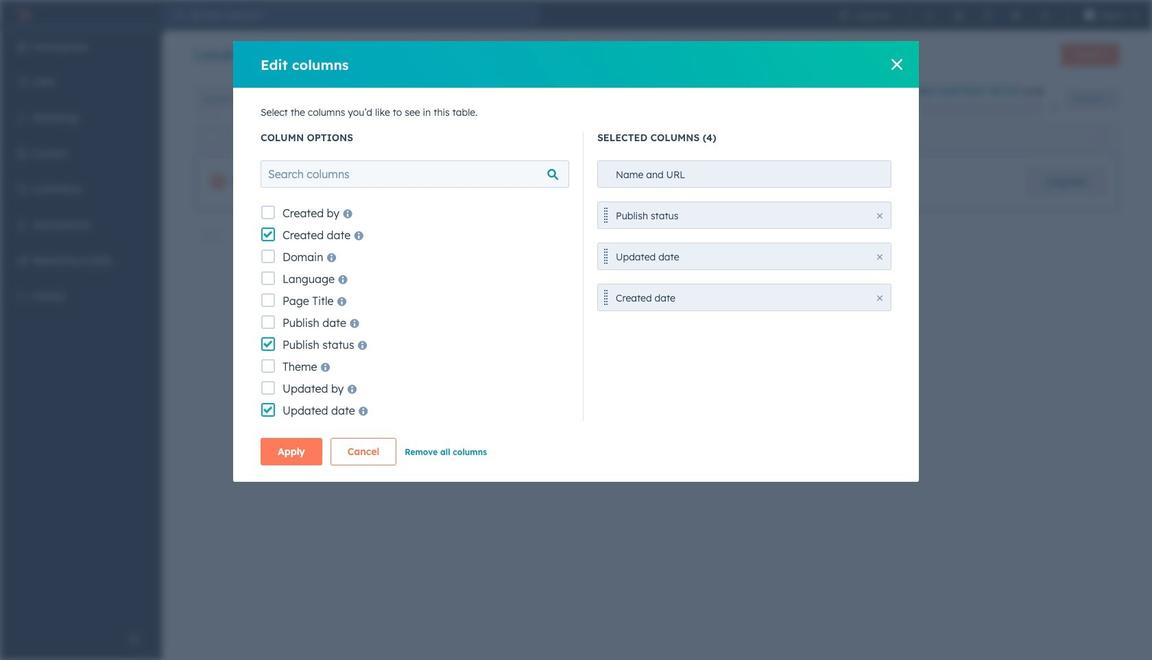 Task type: vqa. For each thing, say whether or not it's contained in the screenshot.
leftmost Press to sort. element
yes



Task type: locate. For each thing, give the bounding box(es) containing it.
howard n/a image
[[1084, 10, 1095, 21]]

close image
[[878, 213, 883, 219], [878, 255, 883, 260], [878, 296, 883, 301]]

0 horizontal spatial press to sort. element
[[651, 132, 656, 144]]

Search content search field
[[195, 86, 401, 113]]

Search HubSpot search field
[[184, 4, 539, 26]]

1 horizontal spatial close image
[[1050, 103, 1058, 111]]

press to sort. element
[[651, 132, 656, 144], [1097, 132, 1103, 144]]

marketplaces image
[[953, 10, 964, 21]]

1 horizontal spatial press to sort. element
[[1097, 132, 1103, 144]]

2 close image from the top
[[878, 255, 883, 260]]

progress bar
[[898, 103, 910, 114]]

0 vertical spatial close image
[[878, 213, 883, 219]]

3 close image from the top
[[878, 296, 883, 301]]

0 vertical spatial close image
[[892, 59, 903, 70]]

1 vertical spatial close image
[[1050, 103, 1058, 111]]

dialog
[[233, 41, 919, 482]]

settings image
[[1011, 10, 1022, 21]]

banner
[[195, 40, 1120, 71]]

notifications image
[[1040, 10, 1051, 21]]

menu
[[830, 0, 1144, 30], [0, 30, 162, 626]]

2 vertical spatial close image
[[878, 296, 883, 301]]

close image
[[892, 59, 903, 70], [1050, 103, 1058, 111]]

1 vertical spatial close image
[[878, 255, 883, 260]]



Task type: describe. For each thing, give the bounding box(es) containing it.
0 horizontal spatial menu
[[0, 30, 162, 626]]

pagination navigation
[[547, 277, 672, 295]]

press to sort. image
[[1097, 132, 1103, 142]]

1 close image from the top
[[878, 213, 883, 219]]

help image
[[982, 10, 993, 21]]

2 press to sort. element from the left
[[1097, 132, 1103, 144]]

press to sort. image
[[651, 132, 656, 142]]

1 press to sort. element from the left
[[651, 132, 656, 144]]

Search columns search field
[[261, 161, 570, 188]]

0 horizontal spatial close image
[[892, 59, 903, 70]]

1 horizontal spatial menu
[[830, 0, 1144, 30]]



